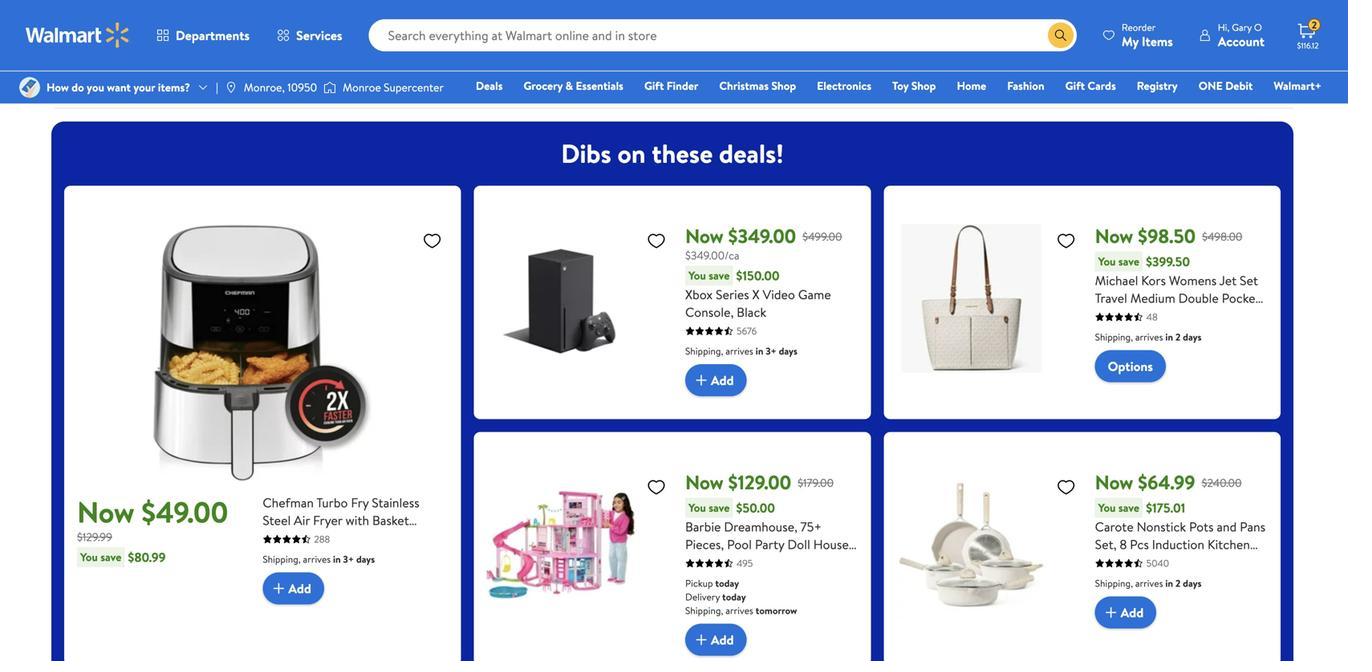 Task type: vqa. For each thing, say whether or not it's contained in the screenshot.
'Eyeglass frames' image
no



Task type: locate. For each thing, give the bounding box(es) containing it.
add for now $349.00
[[711, 372, 734, 389]]

arrives for now $349.00
[[726, 344, 754, 358]]

cookware
[[1095, 554, 1151, 571]]

& for essentials
[[566, 78, 573, 94]]

& inside wellness & personal care
[[1097, 67, 1105, 83]]

save inside now $49.00 $129.99 you save $80.99
[[101, 550, 122, 565]]

add to cart image down the 'delivery'
[[692, 631, 711, 650]]

shop food. image
[[857, 5, 915, 63]]

you up michael
[[1099, 254, 1116, 269]]

deals down shop fashion. image
[[476, 78, 503, 94]]

0 horizontal spatial with
[[346, 512, 369, 529]]

today
[[716, 577, 739, 590], [722, 590, 746, 604]]

2 down "leather"
[[1176, 330, 1181, 344]]

essentials
[[576, 78, 624, 94]]

x
[[752, 286, 760, 303]]

o
[[1254, 20, 1262, 34]]

1 horizontal spatial fashion
[[1007, 78, 1045, 94]]

with left 3
[[685, 554, 709, 571]]

beauty & grooming link
[[941, 5, 1024, 95]]

you down '$129.99'
[[80, 550, 98, 565]]

shipping, arrives in 3+ days down 288
[[263, 553, 375, 566]]

in left 149
[[1166, 330, 1174, 344]]

1 horizontal spatial with
[[685, 554, 709, 571]]

add button down cookware
[[1095, 597, 1157, 629]]

0 vertical spatial 2
[[1312, 18, 1317, 32]]

8 left quart
[[309, 529, 316, 547]]

set,
[[1095, 536, 1117, 554]]

arrives left tomorrow
[[726, 604, 754, 618]]

0 vertical spatial with
[[346, 512, 369, 529]]

1 horizontal spatial add to cart image
[[692, 631, 711, 650]]

add to cart image
[[269, 579, 288, 598], [692, 631, 711, 650]]

now up carote
[[1095, 469, 1134, 496]]

video left games
[[662, 67, 691, 83]]

arrives down 5676
[[726, 344, 754, 358]]

0 vertical spatial add to cart image
[[269, 579, 288, 598]]

1 horizontal spatial 8
[[1120, 536, 1127, 554]]

shipping, down console,
[[685, 344, 723, 358]]

add
[[711, 372, 734, 389], [288, 580, 311, 597], [1121, 604, 1144, 622], [711, 631, 734, 649]]

save for now $129.00
[[709, 500, 730, 516]]

fashion down shop fashion. image
[[483, 67, 519, 83]]

1 horizontal spatial video
[[763, 286, 795, 303]]

video
[[662, 67, 691, 83], [763, 286, 795, 303]]

add button down 5676
[[685, 364, 747, 397]]

1 horizontal spatial shipping, arrives in 3+ days
[[685, 344, 798, 358]]

0 horizontal spatial home link
[[363, 5, 446, 84]]

add for now $129.00
[[711, 631, 734, 649]]

monroe,
[[244, 79, 285, 95]]

tomorrow
[[756, 604, 797, 618]]

video right x
[[763, 286, 795, 303]]

registry link
[[1130, 77, 1185, 94]]

1 vertical spatial shipping, arrives in 2 days
[[1095, 577, 1202, 590]]

save down $349.00/ca
[[709, 268, 730, 283]]

stainless
[[372, 494, 420, 512]]

now for $349.00
[[685, 223, 724, 250]]

shop right toy
[[912, 78, 936, 94]]

shipping, down tote
[[1095, 330, 1133, 344]]

1 horizontal spatial gift
[[1066, 78, 1085, 94]]

in down 5676
[[756, 344, 764, 358]]

 image left the how
[[19, 77, 40, 98]]

christmas shop
[[719, 78, 796, 94]]

shipping, arrives in 2 days down 5040
[[1095, 577, 1202, 590]]

48
[[1147, 310, 1158, 324]]

1 horizontal spatial kitchen
[[1208, 536, 1250, 554]]

2 for now $98.50
[[1176, 330, 1181, 344]]

you up carote
[[1099, 500, 1116, 516]]

Search search field
[[369, 19, 1077, 51]]

0 horizontal spatial gift
[[644, 78, 664, 94]]

you inside you save $50.00 barbie dreamhouse, 75+ pieces, pool party doll house with 3 story slide
[[689, 500, 706, 516]]

1 vertical spatial add to cart image
[[1102, 603, 1121, 623]]

add button down the 'delivery'
[[685, 624, 747, 656]]

 image for how do you want your items?
[[19, 77, 40, 98]]

2 vertical spatial 2
[[1176, 577, 1181, 590]]

1 horizontal spatial 3+
[[766, 344, 777, 358]]

you inside 'you save $175.01 carote nonstick pots and pans set, 8 pcs induction kitchen cookware sets (beige granite)'
[[1099, 500, 1116, 516]]

home down shop beauty and grooming. image
[[957, 78, 987, 94]]

$98.50
[[1138, 223, 1196, 250]]

1 vertical spatial 3+
[[343, 553, 354, 566]]

shipping, down cookware
[[1095, 577, 1133, 590]]

you inside you save $399.50 michael kors womens jet set travel medium double pocket tote non-leather vegan 35f3gtvt3b-149 (vanilla)
[[1099, 254, 1116, 269]]

fashion
[[483, 67, 519, 83], [1007, 78, 1045, 94]]

search icon image
[[1055, 29, 1067, 42]]

you up barbie
[[689, 500, 706, 516]]

toy shop link
[[885, 77, 944, 94]]

save down '$129.99'
[[101, 550, 122, 565]]

add button
[[685, 364, 747, 397], [263, 573, 324, 605], [1095, 597, 1157, 629], [685, 624, 747, 656]]

2 gift from the left
[[1066, 78, 1085, 94]]

delivery
[[685, 590, 720, 604]]

doll
[[788, 536, 811, 554]]

you for now $129.00
[[689, 500, 706, 516]]

& inside beauty & grooming
[[997, 67, 1004, 83]]

add button for now $349.00
[[685, 364, 747, 397]]

today down story
[[716, 577, 739, 590]]

your
[[134, 79, 155, 95]]

shipping, for now $98.50
[[1095, 330, 1133, 344]]

shop fashion. image
[[472, 5, 530, 63]]

35f3gtvt3b-
[[1095, 325, 1174, 342]]

1 vertical spatial add to cart image
[[692, 631, 711, 650]]

electronics
[[817, 78, 872, 94]]

video games
[[662, 67, 725, 83]]

0 horizontal spatial shop
[[772, 78, 796, 94]]

2 down sets
[[1176, 577, 1181, 590]]

|
[[216, 79, 218, 95]]

save for now $64.99
[[1119, 500, 1140, 516]]

video inside the now $349.00 $499.00 $349.00/ca you save $150.00 xbox series x video game console, black
[[763, 286, 795, 303]]

toy
[[893, 78, 909, 94]]

1 horizontal spatial home
[[957, 78, 987, 94]]

 image for monroe, 10950
[[225, 81, 237, 94]]

tech link
[[266, 5, 350, 84]]

2 shipping, arrives in 2 days from the top
[[1095, 577, 1202, 590]]

wellness & personal care link
[[1037, 5, 1121, 95]]

0 vertical spatial add to cart image
[[692, 371, 711, 390]]

0 vertical spatial shipping, arrives in 2 days
[[1095, 330, 1202, 344]]

now up $80.99
[[77, 492, 135, 532]]

add to cart image
[[692, 371, 711, 390], [1102, 603, 1121, 623]]

add to favorites list, barbie dreamhouse, 75+ pieces, pool party doll house with 3 story slide image
[[647, 477, 666, 497]]

1 horizontal spatial shop
[[912, 78, 936, 94]]

add down pickup today delivery today shipping, arrives tomorrow
[[711, 631, 734, 649]]

shipping, arrives in 2 days
[[1095, 330, 1202, 344], [1095, 577, 1202, 590]]

michael
[[1095, 272, 1139, 289]]

save up barbie
[[709, 500, 730, 516]]

shop left decor
[[772, 78, 796, 94]]

save inside the now $349.00 $499.00 $349.00/ca you save $150.00 xbox series x video game console, black
[[709, 268, 730, 283]]

arrives down 288
[[303, 553, 331, 566]]

2 up the $116.12
[[1312, 18, 1317, 32]]

in for now $64.99
[[1166, 577, 1174, 590]]

add to cart image down cookware
[[1102, 603, 1121, 623]]

add to cart image down divider,
[[269, 579, 288, 598]]

add to cart image down console,
[[692, 371, 711, 390]]

1 gift from the left
[[644, 78, 664, 94]]

shipping, arrives in 2 days for $64.99
[[1095, 577, 1202, 590]]

save inside you save $399.50 michael kors womens jet set travel medium double pocket tote non-leather vegan 35f3gtvt3b-149 (vanilla)
[[1119, 254, 1140, 269]]

save inside you save $50.00 barbie dreamhouse, 75+ pieces, pool party doll house with 3 story slide
[[709, 500, 730, 516]]

$64.99
[[1138, 469, 1196, 496]]

1 shop from the left
[[772, 78, 796, 94]]

288
[[314, 533, 330, 546]]

in for now $98.50
[[1166, 330, 1174, 344]]

with right fryer
[[346, 512, 369, 529]]

party
[[755, 536, 785, 554]]

flash deals image
[[87, 5, 144, 63]]

how do you want your items?
[[47, 79, 190, 95]]

toy shop
[[893, 78, 936, 94]]

deals inside 'link'
[[476, 78, 503, 94]]

induction
[[1152, 536, 1205, 554]]

with inside chefman turbo fry stainless steel air fryer with basket divider, 8 quart
[[346, 512, 369, 529]]

shipping, arrives in 3+ days down 5676
[[685, 344, 798, 358]]

shop beauty and grooming. image
[[954, 5, 1011, 63]]

kitchen inside kitchen & dining
[[573, 67, 611, 83]]

0 horizontal spatial video
[[662, 67, 691, 83]]

shop
[[772, 78, 796, 94], [912, 78, 936, 94]]

games
[[693, 67, 725, 83]]

0 horizontal spatial fashion
[[483, 67, 519, 83]]

save inside 'you save $175.01 carote nonstick pots and pans set, 8 pcs induction kitchen cookware sets (beige granite)'
[[1119, 500, 1140, 516]]

wellness
[[1053, 67, 1095, 83]]

save up carote
[[1119, 500, 1140, 516]]

decor
[[798, 67, 826, 83]]

$499.00
[[803, 229, 842, 244]]

days
[[1183, 330, 1202, 344], [779, 344, 798, 358], [356, 553, 375, 566], [1183, 577, 1202, 590]]

flash deals
[[88, 67, 143, 83]]

chefman turbo fry stainless steel air fryer with basket divider, 8 quart
[[263, 494, 420, 547]]

arrives down 48
[[1136, 330, 1163, 344]]

you save $50.00 barbie dreamhouse, 75+ pieces, pool party doll house with 3 story slide
[[685, 499, 849, 571]]

electronics link
[[810, 77, 879, 94]]

now for $49.00
[[77, 492, 135, 532]]

kitchen inside 'you save $175.01 carote nonstick pots and pans set, 8 pcs induction kitchen cookware sets (beige granite)'
[[1208, 536, 1250, 554]]

0 horizontal spatial 3+
[[343, 553, 354, 566]]

and
[[1217, 518, 1237, 536]]

in for now $349.00
[[756, 344, 764, 358]]

$349.00/ca
[[685, 248, 740, 263]]

home
[[390, 67, 419, 83], [957, 78, 987, 94]]

gary
[[1232, 20, 1252, 34]]

carote
[[1095, 518, 1134, 536]]

$129.00
[[728, 469, 792, 496]]

0 horizontal spatial 8
[[309, 529, 316, 547]]

want
[[107, 79, 131, 95]]

shipping, down the pickup
[[685, 604, 723, 618]]

now right add to favorites list, xbox series x video game console, black icon
[[685, 223, 724, 250]]

&
[[613, 67, 621, 83], [997, 67, 1004, 83], [1097, 67, 1105, 83], [1188, 67, 1196, 83], [566, 78, 573, 94]]

1 vertical spatial with
[[685, 554, 709, 571]]

add button for now $64.99
[[1095, 597, 1157, 629]]

1 vertical spatial 2
[[1176, 330, 1181, 344]]

1 shipping, arrives in 2 days from the top
[[1095, 330, 1202, 344]]

 image
[[19, 77, 40, 98], [225, 81, 237, 94]]

now inside the now $349.00 $499.00 $349.00/ca you save $150.00 xbox series x video game console, black
[[685, 223, 724, 250]]

fashion left 'personal' at the top
[[1007, 78, 1045, 94]]

pickup
[[685, 577, 713, 590]]

3+ down black
[[766, 344, 777, 358]]

basket
[[372, 512, 409, 529]]

save up michael
[[1119, 254, 1140, 269]]

fryer
[[313, 512, 343, 529]]

3+ down quart
[[343, 553, 354, 566]]

8 inside 'you save $175.01 carote nonstick pots and pans set, 8 pcs induction kitchen cookware sets (beige granite)'
[[1120, 536, 1127, 554]]

1 horizontal spatial add to cart image
[[1102, 603, 1121, 623]]

shipping, arrives in 3+ days
[[685, 344, 798, 358], [263, 553, 375, 566]]

slide
[[755, 554, 782, 571]]

you up xbox on the top of the page
[[689, 268, 706, 283]]

deals right flash
[[116, 67, 143, 83]]

baby
[[1259, 67, 1283, 83]]

add to favorites list, xbox series x video game console, black image
[[647, 231, 666, 251]]

shipping, arrives in 2 days down 48
[[1095, 330, 1202, 344]]

0 horizontal spatial add to cart image
[[269, 579, 288, 598]]

8 left 'pcs'
[[1120, 536, 1127, 554]]

1 vertical spatial video
[[763, 286, 795, 303]]

& for grooming
[[997, 67, 1004, 83]]

$349.00
[[728, 223, 796, 250]]

now for $64.99
[[1095, 469, 1134, 496]]

shop toys. image
[[183, 5, 241, 63]]

1 horizontal spatial deals
[[476, 78, 503, 94]]

2
[[1312, 18, 1317, 32], [1176, 330, 1181, 344], [1176, 577, 1181, 590]]

you for now $64.99
[[1099, 500, 1116, 516]]

food
[[874, 67, 899, 83]]

departments
[[176, 26, 250, 44]]

0 horizontal spatial kitchen
[[573, 67, 611, 83]]

1 vertical spatial kitchen
[[1208, 536, 1250, 554]]

shop kitchen and dining. image
[[568, 5, 626, 63]]

with inside you save $50.00 barbie dreamhouse, 75+ pieces, pool party doll house with 3 story slide
[[685, 554, 709, 571]]

now up barbie
[[685, 469, 724, 496]]

now $64.99 $240.00
[[1095, 469, 1242, 496]]

one
[[1199, 78, 1223, 94]]

in down quart
[[333, 553, 341, 566]]

0 horizontal spatial add to cart image
[[692, 371, 711, 390]]

home down the home image
[[390, 67, 419, 83]]

 image
[[324, 79, 336, 96]]

shipping, arrives in 2 days for $98.50
[[1095, 330, 1202, 344]]

add down cookware
[[1121, 604, 1144, 622]]

1 vertical spatial shipping, arrives in 3+ days
[[263, 553, 375, 566]]

add button down divider,
[[263, 573, 324, 605]]

air
[[294, 512, 310, 529]]

kors
[[1142, 272, 1166, 289]]

now up michael
[[1095, 223, 1134, 250]]

 image right |
[[225, 81, 237, 94]]

pieces,
[[685, 536, 724, 554]]

video games link
[[652, 5, 735, 84]]

you inside the now $349.00 $499.00 $349.00/ca you save $150.00 xbox series x video game console, black
[[689, 268, 706, 283]]

services button
[[263, 16, 356, 55]]

& inside sports & outdoors
[[1188, 67, 1196, 83]]

dining
[[582, 78, 612, 94]]

add down divider,
[[288, 580, 311, 597]]

& inside kitchen & dining
[[613, 67, 621, 83]]

2 shop from the left
[[912, 78, 936, 94]]

495
[[737, 557, 753, 570]]

0 horizontal spatial  image
[[19, 77, 40, 98]]

arrives down 5040
[[1136, 577, 1163, 590]]

with
[[346, 512, 369, 529], [685, 554, 709, 571]]

one debit link
[[1192, 77, 1260, 94]]

Walmart Site-Wide search field
[[369, 19, 1077, 51]]

in down sets
[[1166, 577, 1174, 590]]

add down console,
[[711, 372, 734, 389]]

now inside now $49.00 $129.99 you save $80.99
[[77, 492, 135, 532]]

series
[[716, 286, 749, 303]]

gift for gift cards
[[1066, 78, 1085, 94]]

1 horizontal spatial  image
[[225, 81, 237, 94]]

0 vertical spatial kitchen
[[573, 67, 611, 83]]



Task type: describe. For each thing, give the bounding box(es) containing it.
149
[[1174, 325, 1193, 342]]

options link
[[1095, 350, 1166, 383]]

add to favorites list, chefman turbo fry stainless steel air fryer with basket divider, 8 quart image
[[423, 231, 442, 251]]

you inside now $49.00 $129.99 you save $80.99
[[80, 550, 98, 565]]

how
[[47, 79, 69, 95]]

walmart image
[[26, 22, 130, 48]]

pots
[[1190, 518, 1214, 536]]

8 inside chefman turbo fry stainless steel air fryer with basket divider, 8 quart
[[309, 529, 316, 547]]

items
[[1142, 33, 1173, 50]]

10950
[[288, 79, 317, 95]]

0 horizontal spatial deals
[[116, 67, 143, 83]]

pans
[[1240, 518, 1266, 536]]

medium
[[1131, 289, 1176, 307]]

add to favorites list, michael kors womens jet set travel medium double pocket tote non-leather vegan 35f3gtvt3b-149 (vanilla) image
[[1057, 231, 1076, 251]]

home image
[[376, 5, 433, 63]]

walmart+ link
[[1267, 77, 1329, 94]]

fry
[[351, 494, 369, 512]]

supercenter
[[384, 79, 444, 95]]

gift finder link
[[637, 77, 706, 94]]

flash deals link
[[74, 5, 157, 84]]

you for now $98.50
[[1099, 254, 1116, 269]]

cards
[[1088, 78, 1116, 94]]

& for outdoors
[[1188, 67, 1196, 83]]

75+
[[801, 518, 822, 536]]

shipping, down divider,
[[263, 553, 301, 566]]

grooming
[[959, 78, 1006, 94]]

items?
[[158, 79, 190, 95]]

reorder my items
[[1122, 20, 1173, 50]]

beauty
[[961, 67, 994, 83]]

$50.00
[[736, 499, 775, 517]]

quart
[[319, 529, 352, 547]]

jet
[[1220, 272, 1237, 289]]

seasonal
[[753, 67, 795, 83]]

arrives inside pickup today delivery today shipping, arrives tomorrow
[[726, 604, 754, 618]]

wellness & personal care
[[1046, 67, 1111, 94]]

shop for christmas shop
[[772, 78, 796, 94]]

reorder
[[1122, 20, 1156, 34]]

shop holiday decor. image
[[761, 5, 819, 63]]

food link
[[844, 5, 928, 84]]

gift cards
[[1066, 78, 1116, 94]]

pcs
[[1130, 536, 1149, 554]]

care
[[1090, 78, 1111, 94]]

walmart+
[[1274, 78, 1322, 94]]

now for $129.00
[[685, 469, 724, 496]]

christmas
[[719, 78, 769, 94]]

now for $98.50
[[1095, 223, 1134, 250]]

$80.99
[[128, 549, 166, 566]]

add to favorites list, carote nonstick pots and pans set, 8 pcs induction kitchen cookware sets (beige granite) image
[[1057, 477, 1076, 497]]

2 for now $64.99
[[1176, 577, 1181, 590]]

$129.99
[[77, 529, 112, 545]]

(beige
[[1181, 554, 1217, 571]]

monroe
[[343, 79, 381, 95]]

add to cart image for you
[[1102, 603, 1121, 623]]

& for dining
[[613, 67, 621, 83]]

pocket
[[1222, 289, 1261, 307]]

now $349.00 $499.00 $349.00/ca you save $150.00 xbox series x video game console, black
[[685, 223, 842, 321]]

now $129.00 $179.00
[[685, 469, 834, 496]]

$399.50
[[1146, 253, 1190, 271]]

days for now $349.00
[[779, 344, 798, 358]]

days for now $98.50
[[1183, 330, 1202, 344]]

personal
[[1046, 78, 1088, 94]]

shipping, for now $64.99
[[1095, 577, 1133, 590]]

0 horizontal spatial home
[[390, 67, 419, 83]]

$116.12
[[1298, 40, 1319, 51]]

days for now $64.99
[[1183, 577, 1202, 590]]

5676
[[737, 324, 757, 338]]

shop video games. image
[[665, 5, 722, 63]]

0 horizontal spatial shipping, arrives in 3+ days
[[263, 553, 375, 566]]

& for personal
[[1097, 67, 1105, 83]]

do
[[72, 79, 84, 95]]

double
[[1179, 289, 1219, 307]]

xbox
[[685, 286, 713, 303]]

0 vertical spatial shipping, arrives in 3+ days
[[685, 344, 798, 358]]

gift for gift finder
[[644, 78, 664, 94]]

grocery
[[524, 78, 563, 94]]

toys
[[201, 67, 223, 83]]

shop sports and outdoors. image
[[1146, 5, 1204, 63]]

set
[[1240, 272, 1259, 289]]

monroe supercenter
[[343, 79, 444, 95]]

christmas shop link
[[712, 77, 804, 94]]

divider,
[[263, 529, 305, 547]]

0 vertical spatial 3+
[[766, 344, 777, 358]]

today right the 'delivery'
[[722, 590, 746, 604]]

monroe, 10950
[[244, 79, 317, 95]]

departments button
[[143, 16, 263, 55]]

add to cart image for now
[[692, 371, 711, 390]]

tech
[[297, 67, 319, 83]]

toys link
[[170, 5, 254, 84]]

grocery & essentials link
[[517, 77, 631, 94]]

next slide for chipmodulewithimages list image
[[1243, 31, 1281, 70]]

shop baby. image
[[1243, 5, 1300, 63]]

add for now $64.99
[[1121, 604, 1144, 622]]

seasonal decor
[[753, 67, 826, 83]]

shipping, inside pickup today delivery today shipping, arrives tomorrow
[[685, 604, 723, 618]]

nonstick
[[1137, 518, 1186, 536]]

shipping, for now $349.00
[[685, 344, 723, 358]]

save for now $98.50
[[1119, 254, 1140, 269]]

1 horizontal spatial home link
[[950, 77, 994, 94]]

5040
[[1147, 557, 1170, 570]]

$498.00
[[1203, 229, 1243, 244]]

console,
[[685, 303, 734, 321]]

arrives for now $98.50
[[1136, 330, 1163, 344]]

grocery & essentials
[[524, 78, 624, 94]]

seasonal decor link
[[748, 5, 832, 84]]

shop wellness and self-care. image
[[1050, 5, 1108, 63]]

tote
[[1095, 307, 1120, 325]]

0 vertical spatial video
[[662, 67, 691, 83]]

these
[[652, 136, 713, 171]]

add button for now $129.00
[[685, 624, 747, 656]]

dreamhouse,
[[724, 518, 798, 536]]

black
[[737, 303, 767, 321]]

now $98.50 $498.00
[[1095, 223, 1243, 250]]

0 horizontal spatial fashion link
[[459, 5, 543, 84]]

pickup today delivery today shipping, arrives tomorrow
[[685, 577, 797, 618]]

shop tech. image
[[279, 5, 337, 63]]

travel
[[1095, 289, 1128, 307]]

1 horizontal spatial fashion link
[[1000, 77, 1052, 94]]

womens
[[1169, 272, 1217, 289]]

shop for toy shop
[[912, 78, 936, 94]]

options
[[1108, 358, 1153, 375]]

sports
[[1154, 67, 1186, 83]]

house
[[814, 536, 849, 554]]

$175.01
[[1146, 499, 1186, 517]]

kitchen & dining link
[[555, 5, 639, 95]]

arrives for now $64.99
[[1136, 577, 1163, 590]]



